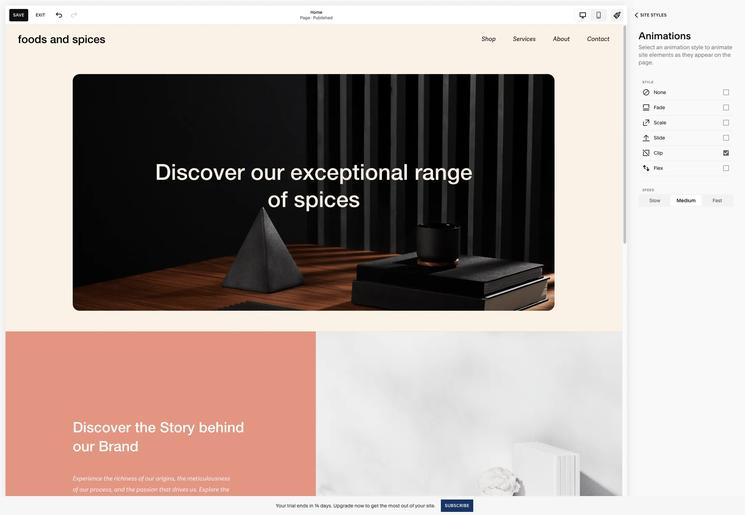 Task type: vqa. For each thing, say whether or not it's contained in the screenshot.
most
yes



Task type: describe. For each thing, give the bounding box(es) containing it.
site
[[641, 12, 650, 18]]

animations select an animation style to animate site elements as they appear on the page.
[[639, 30, 733, 66]]

scale
[[654, 119, 667, 126]]

to inside animations select an animation style to animate site elements as they appear on the page.
[[705, 44, 710, 50]]

an
[[657, 44, 663, 50]]

upgrade
[[333, 503, 354, 509]]

none
[[654, 89, 667, 95]]

get
[[371, 503, 379, 509]]

clip
[[654, 150, 663, 156]]

0 horizontal spatial the
[[380, 503, 387, 509]]

site
[[639, 51, 648, 58]]

published
[[313, 15, 333, 20]]

slide
[[654, 135, 665, 141]]

site styles button
[[628, 8, 675, 23]]

they
[[682, 51, 694, 58]]

save button
[[9, 9, 28, 21]]

style
[[643, 80, 654, 84]]

styles
[[651, 12, 667, 18]]

14
[[315, 503, 319, 509]]

exit button
[[32, 9, 49, 21]]

now
[[355, 503, 364, 509]]

as
[[675, 51, 681, 58]]

most
[[388, 503, 400, 509]]

trial
[[287, 503, 296, 509]]

style
[[692, 44, 704, 50]]

animations
[[639, 30, 691, 42]]

slow button
[[640, 195, 671, 206]]

exit
[[36, 12, 45, 17]]

your
[[276, 503, 286, 509]]

home page · published
[[300, 9, 333, 20]]

appear
[[695, 51, 713, 58]]

flex image
[[643, 164, 650, 172]]

page.
[[639, 59, 654, 66]]

medium button
[[671, 195, 702, 206]]

flex
[[654, 165, 663, 171]]

medium
[[677, 197, 696, 204]]

of
[[410, 503, 414, 509]]



Task type: locate. For each thing, give the bounding box(es) containing it.
0 horizontal spatial tab list
[[575, 9, 607, 21]]

out
[[401, 503, 409, 509]]

scale image
[[643, 119, 650, 126]]

1 horizontal spatial the
[[723, 51, 731, 58]]

elements
[[650, 51, 674, 58]]

page
[[300, 15, 310, 20]]

1 vertical spatial to
[[366, 503, 370, 509]]

the
[[723, 51, 731, 58], [380, 503, 387, 509]]

slow
[[650, 197, 661, 204]]

days.
[[320, 503, 332, 509]]

in
[[309, 503, 314, 509]]

fade image
[[643, 104, 650, 111]]

none image
[[643, 88, 650, 96]]

save
[[13, 12, 24, 17]]

1 vertical spatial tab list
[[640, 195, 733, 206]]

speed
[[643, 188, 655, 192]]

your trial ends in 14 days. upgrade now to get the most out of your site.
[[276, 503, 436, 509]]

to left get
[[366, 503, 370, 509]]

clip image
[[643, 149, 650, 157]]

fast
[[713, 197, 723, 204]]

home
[[311, 9, 322, 15]]

select
[[639, 44, 655, 50]]

1 horizontal spatial tab list
[[640, 195, 733, 206]]

the right on
[[723, 51, 731, 58]]

tab list containing slow
[[640, 195, 733, 206]]

ends
[[297, 503, 308, 509]]

1 vertical spatial the
[[380, 503, 387, 509]]

slide image
[[643, 134, 650, 141]]

subscribe button
[[441, 500, 473, 512]]

fast button
[[702, 195, 733, 206]]

0 vertical spatial to
[[705, 44, 710, 50]]

0 horizontal spatial to
[[366, 503, 370, 509]]

animate
[[712, 44, 733, 50]]

1 horizontal spatial to
[[705, 44, 710, 50]]

·
[[311, 15, 312, 20]]

0 vertical spatial the
[[723, 51, 731, 58]]

fade
[[654, 104, 666, 110]]

site styles
[[641, 12, 667, 18]]

site.
[[426, 503, 436, 509]]

the inside animations select an animation style to animate site elements as they appear on the page.
[[723, 51, 731, 58]]

to up appear
[[705, 44, 710, 50]]

the right get
[[380, 503, 387, 509]]

tab list
[[575, 9, 607, 21], [640, 195, 733, 206]]

subscribe
[[445, 503, 469, 508]]

to
[[705, 44, 710, 50], [366, 503, 370, 509]]

on
[[715, 51, 722, 58]]

animation
[[664, 44, 690, 50]]

your
[[415, 503, 425, 509]]

0 vertical spatial tab list
[[575, 9, 607, 21]]



